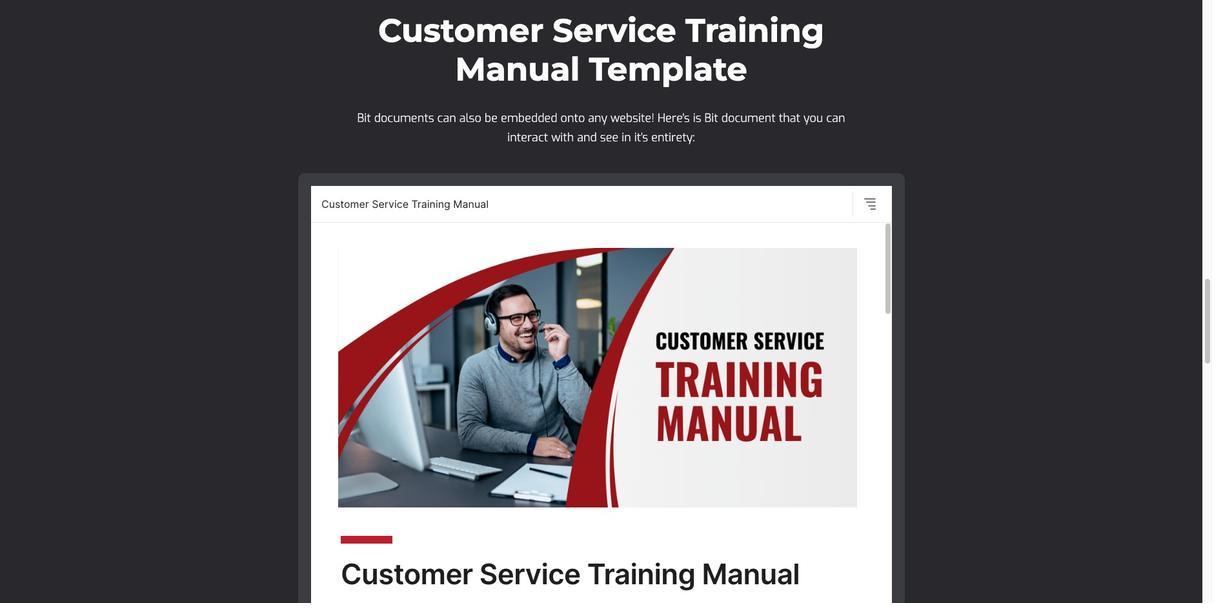 Task type: describe. For each thing, give the bounding box(es) containing it.
bit documents can also be embedded onto any website! here's is bit document that you can interact with and see in it's entirety:
[[357, 110, 846, 145]]

you
[[804, 110, 824, 126]]

onto
[[561, 110, 585, 126]]

be
[[485, 110, 498, 126]]

template
[[589, 50, 748, 89]]

document
[[722, 110, 776, 126]]

any
[[588, 110, 608, 126]]

documents
[[374, 110, 434, 126]]

training
[[686, 11, 825, 50]]

is
[[693, 110, 702, 126]]

see
[[600, 130, 619, 145]]

and
[[577, 130, 597, 145]]

service
[[553, 11, 677, 50]]

with
[[552, 130, 574, 145]]

1 can from the left
[[437, 110, 456, 126]]



Task type: vqa. For each thing, say whether or not it's contained in the screenshot.
the topmost are
no



Task type: locate. For each thing, give the bounding box(es) containing it.
also
[[459, 110, 482, 126]]

that
[[779, 110, 801, 126]]

2 can from the left
[[827, 110, 846, 126]]

2 bit from the left
[[705, 110, 719, 126]]

embedded
[[501, 110, 558, 126]]

bit
[[357, 110, 371, 126], [705, 110, 719, 126]]

can right you
[[827, 110, 846, 126]]

1 horizontal spatial can
[[827, 110, 846, 126]]

0 horizontal spatial can
[[437, 110, 456, 126]]

bit left documents
[[357, 110, 371, 126]]

here's
[[658, 110, 690, 126]]

in
[[622, 130, 631, 145]]

entirety:
[[652, 130, 695, 145]]

interact
[[508, 130, 548, 145]]

bit right is
[[705, 110, 719, 126]]

customer
[[378, 11, 544, 50]]

website!
[[611, 110, 655, 126]]

1 horizontal spatial bit
[[705, 110, 719, 126]]

1 bit from the left
[[357, 110, 371, 126]]

can left also
[[437, 110, 456, 126]]

it's
[[635, 130, 648, 145]]

0 horizontal spatial bit
[[357, 110, 371, 126]]

customer service training manual template
[[378, 11, 825, 89]]

can
[[437, 110, 456, 126], [827, 110, 846, 126]]

manual
[[455, 50, 580, 89]]



